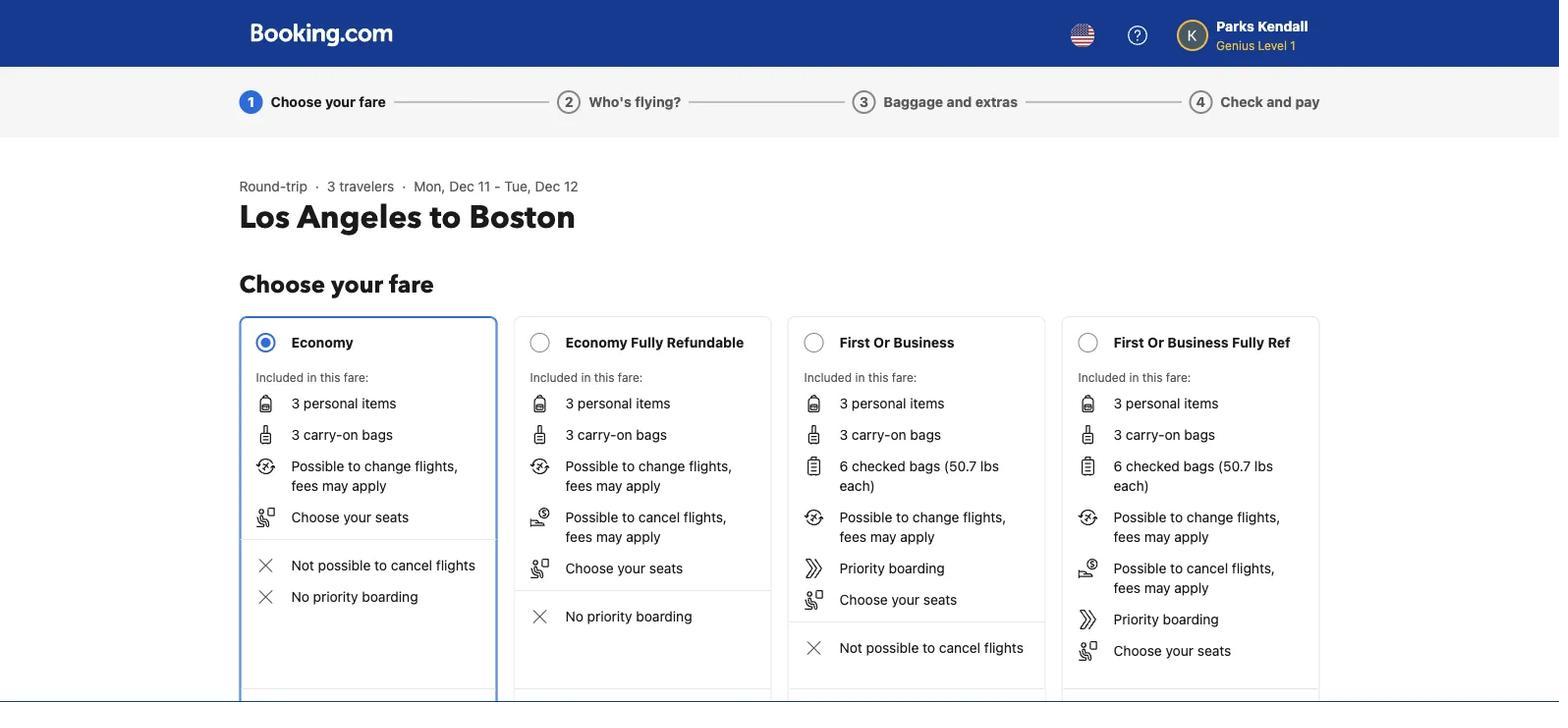 Task type: describe. For each thing, give the bounding box(es) containing it.
economy for economy fully refundable
[[566, 335, 628, 351]]

11
[[478, 178, 491, 195]]

carry- for first or business
[[852, 427, 891, 443]]

choose your seats element inside radio
[[291, 508, 409, 528]]

not for bottom not possible to cancel flights element
[[840, 640, 863, 656]]

checked for possible
[[1126, 458, 1180, 475]]

3 personal items for economy
[[291, 396, 396, 412]]

on for economy fully refundable
[[617, 427, 632, 443]]

each) for possible to cancel flights, fees may apply
[[1114, 478, 1150, 494]]

who's flying?
[[589, 94, 681, 110]]

baggage
[[884, 94, 943, 110]]

included in this fare: for first or business
[[804, 370, 917, 384]]

no for rightmost no priority boarding element
[[566, 609, 584, 625]]

3 for 3 carry-on bags element related to first or business
[[840, 427, 848, 443]]

items for first or business
[[910, 396, 945, 412]]

on for first or business
[[891, 427, 907, 443]]

none radio containing economy
[[239, 316, 498, 703]]

personal for first or business
[[852, 396, 906, 412]]

baggage and extras
[[884, 94, 1018, 110]]

change inside radio
[[364, 458, 411, 475]]

bags for first or business fully ref
[[1185, 427, 1216, 443]]

level
[[1258, 38, 1287, 52]]

flights for not possible to cancel flights element to the left
[[436, 558, 475, 574]]

included for economy
[[256, 370, 304, 384]]

this for economy fully refundable
[[594, 370, 615, 384]]

possible to cancel flights, fees may apply for leftmost possible to cancel flights, fees may apply element
[[566, 509, 727, 545]]

round-trip · 3 travelers · mon, dec 11 - tue, dec 12 los angeles to boston
[[239, 178, 578, 239]]

ref
[[1268, 335, 1291, 351]]

fare: for first or business fully ref
[[1166, 370, 1191, 384]]

included in this fare: element for economy fully refundable
[[530, 368, 755, 386]]

included for first or business fully ref
[[1078, 370, 1126, 384]]

3 personal items element for first or business fully ref
[[1114, 394, 1219, 414]]

priority for priority boarding element to the bottom
[[1114, 612, 1159, 628]]

included for economy fully refundable
[[530, 370, 578, 384]]

0 horizontal spatial possible to cancel flights, fees may apply element
[[566, 508, 755, 547]]

3 personal items element for economy fully refundable
[[566, 394, 671, 414]]

mon,
[[414, 178, 446, 195]]

included in this fare: element for economy
[[256, 368, 481, 386]]

your inside "element"
[[343, 509, 371, 526]]

6 checked bags (50.7 lbs each) element for to
[[1114, 457, 1303, 496]]

not possible to cancel flights for bottom not possible to cancel flights element
[[840, 640, 1024, 656]]

1 · from the left
[[315, 178, 319, 195]]

(50.7 lbs for priority boarding
[[944, 458, 999, 475]]

3 for 3 carry-on bags element associated with economy
[[291, 427, 300, 443]]

not for not possible to cancel flights element to the left
[[291, 558, 314, 574]]

included in this fare: element for first or business fully ref
[[1078, 368, 1303, 386]]

0 vertical spatial choose your fare
[[271, 94, 386, 110]]

3 carry-on bags element for first or business fully ref
[[1114, 425, 1216, 445]]

3 for the 3 personal items element within the radio
[[291, 396, 300, 412]]

0 horizontal spatial priority boarding
[[840, 561, 945, 577]]

3 personal items for economy fully refundable
[[566, 396, 671, 412]]

business for first or business
[[894, 335, 955, 351]]

3 for the 3 personal items element associated with economy fully refundable
[[566, 396, 574, 412]]

carry- for first or business fully ref
[[1126, 427, 1165, 443]]

possible inside possible to change flights, fees may apply
[[291, 458, 344, 475]]

on for economy
[[342, 427, 358, 443]]

3 personal items for first or business
[[840, 396, 945, 412]]

first for first or business
[[840, 335, 870, 351]]

each) for priority boarding
[[840, 478, 875, 494]]

12
[[564, 178, 578, 195]]

possible for bottom not possible to cancel flights element
[[866, 640, 919, 656]]

1 vertical spatial not possible to cancel flights element
[[840, 639, 1024, 658]]

in for first or business
[[855, 370, 865, 384]]

boarding inside radio
[[362, 589, 418, 605]]

not possible to cancel flights for not possible to cancel flights element to the left
[[291, 558, 475, 574]]

bags for economy
[[362, 427, 393, 443]]

fare: for economy fully refundable
[[618, 370, 643, 384]]

in for first or business fully ref
[[1129, 370, 1139, 384]]

1 vertical spatial choose your fare
[[239, 269, 434, 301]]

bags for first or business
[[910, 427, 941, 443]]

3 carry-on bags element for economy fully refundable
[[566, 425, 667, 445]]

priority for priority boarding element to the top
[[840, 561, 885, 577]]

check
[[1221, 94, 1264, 110]]

0 horizontal spatial fare
[[359, 94, 386, 110]]

seats inside "element"
[[375, 509, 409, 526]]

3 personal items for first or business fully ref
[[1114, 396, 1219, 412]]

or for first or business
[[874, 335, 890, 351]]

1 horizontal spatial priority
[[587, 609, 632, 625]]

possible to cancel flights, fees may apply for bottom possible to cancel flights, fees may apply element
[[1114, 561, 1275, 596]]

first or business
[[840, 335, 955, 351]]

no for the left no priority boarding element
[[291, 589, 309, 605]]

business for first or business fully ref
[[1168, 335, 1229, 351]]

3 carry-on bags element for first or business
[[840, 425, 941, 445]]

included in this fare: for economy
[[256, 370, 369, 384]]

and for check
[[1267, 94, 1292, 110]]

on for first or business fully ref
[[1165, 427, 1181, 443]]

to inside round-trip · 3 travelers · mon, dec 11 - tue, dec 12 los angeles to boston
[[430, 197, 461, 239]]

pay
[[1296, 94, 1320, 110]]

1 vertical spatial 1
[[248, 94, 255, 110]]



Task type: locate. For each thing, give the bounding box(es) containing it.
2 items from the left
[[636, 396, 671, 412]]

items
[[362, 396, 396, 412], [636, 396, 671, 412], [910, 396, 945, 412], [1184, 396, 1219, 412]]

1 horizontal spatial not
[[840, 640, 863, 656]]

personal for economy fully refundable
[[578, 396, 632, 412]]

3 included in this fare: element from the left
[[804, 368, 1029, 386]]

items for economy fully refundable
[[636, 396, 671, 412]]

choose your seats
[[291, 509, 409, 526], [566, 561, 683, 577], [840, 592, 957, 608], [1114, 643, 1232, 659]]

4
[[1196, 94, 1206, 110]]

1 horizontal spatial possible
[[866, 640, 919, 656]]

economy
[[291, 335, 353, 351], [566, 335, 628, 351]]

1 horizontal spatial first
[[1114, 335, 1145, 351]]

choose your seats inside radio
[[291, 509, 409, 526]]

0 vertical spatial possible
[[318, 558, 371, 574]]

1 items from the left
[[362, 396, 396, 412]]

no priority boarding for rightmost no priority boarding element
[[566, 609, 692, 625]]

priority
[[313, 589, 358, 605], [587, 609, 632, 625]]

business
[[894, 335, 955, 351], [1168, 335, 1229, 351]]

and
[[947, 94, 972, 110], [1267, 94, 1292, 110]]

1 horizontal spatial and
[[1267, 94, 1292, 110]]

0 vertical spatial not
[[291, 558, 314, 574]]

2 3 carry-on bags element from the left
[[566, 425, 667, 445]]

2 6 checked bags (50.7 lbs each) element from the left
[[1114, 457, 1303, 496]]

personal
[[304, 396, 358, 412], [578, 396, 632, 412], [852, 396, 906, 412], [1126, 396, 1181, 412]]

3 carry- from the left
[[852, 427, 891, 443]]

1 horizontal spatial flights
[[984, 640, 1024, 656]]

2 or from the left
[[1148, 335, 1164, 351]]

flying?
[[635, 94, 681, 110]]

1 horizontal spatial fully
[[1232, 335, 1265, 351]]

this for first or business
[[868, 370, 889, 384]]

1 vertical spatial not
[[840, 640, 863, 656]]

1 horizontal spatial priority
[[1114, 612, 1159, 628]]

2 economy from the left
[[566, 335, 628, 351]]

0 horizontal spatial not
[[291, 558, 314, 574]]

dec left 11
[[449, 178, 474, 195]]

parks
[[1217, 18, 1255, 34]]

3 inside round-trip · 3 travelers · mon, dec 11 - tue, dec 12 los angeles to boston
[[327, 178, 336, 195]]

1 vertical spatial not possible to cancel flights
[[840, 640, 1024, 656]]

1 vertical spatial priority boarding element
[[1114, 610, 1219, 630]]

1 3 carry-on bags element from the left
[[291, 425, 393, 445]]

0 vertical spatial flights
[[436, 558, 475, 574]]

carry- inside radio
[[304, 427, 342, 443]]

flights for bottom not possible to cancel flights element
[[984, 640, 1024, 656]]

included in this fare: for economy fully refundable
[[530, 370, 643, 384]]

4 carry- from the left
[[1126, 427, 1165, 443]]

0 horizontal spatial no priority boarding element
[[291, 588, 418, 607]]

1 horizontal spatial ·
[[402, 178, 406, 195]]

parks kendall genius level 1
[[1217, 18, 1308, 52]]

flights inside radio
[[436, 558, 475, 574]]

1 3 personal items from the left
[[291, 396, 396, 412]]

included
[[256, 370, 304, 384], [530, 370, 578, 384], [804, 370, 852, 384], [1078, 370, 1126, 384]]

fare: for first or business
[[892, 370, 917, 384]]

3 personal items element
[[291, 394, 396, 414], [566, 394, 671, 414], [840, 394, 945, 414], [1114, 394, 1219, 414]]

first
[[840, 335, 870, 351], [1114, 335, 1145, 351]]

1 business from the left
[[894, 335, 955, 351]]

fare: for economy
[[344, 370, 369, 384]]

3 3 carry-on bags from the left
[[840, 427, 941, 443]]

fees inside radio
[[291, 478, 318, 494]]

2 included from the left
[[530, 370, 578, 384]]

0 vertical spatial no
[[291, 589, 309, 605]]

1 6 checked bags (50.7 lbs each) from the left
[[840, 458, 999, 494]]

0 horizontal spatial priority
[[313, 589, 358, 605]]

first for first or business fully ref
[[1114, 335, 1145, 351]]

3 personal items element for economy
[[291, 394, 396, 414]]

3 3 carry-on bags element from the left
[[840, 425, 941, 445]]

0 vertical spatial fare
[[359, 94, 386, 110]]

1 horizontal spatial not possible to cancel flights
[[840, 640, 1024, 656]]

priority
[[840, 561, 885, 577], [1114, 612, 1159, 628]]

3 on from the left
[[891, 427, 907, 443]]

no
[[291, 589, 309, 605], [566, 609, 584, 625]]

0 horizontal spatial possible to cancel flights, fees may apply
[[566, 509, 727, 545]]

items for economy
[[362, 396, 396, 412]]

possible to cancel flights, fees may apply
[[566, 509, 727, 545], [1114, 561, 1275, 596]]

dec left 12
[[535, 178, 560, 195]]

1 3 carry-on bags from the left
[[291, 427, 393, 443]]

1 included from the left
[[256, 370, 304, 384]]

1 horizontal spatial or
[[1148, 335, 1164, 351]]

1 horizontal spatial 6 checked bags (50.7 lbs each)
[[1114, 458, 1273, 494]]

included in this fare: element for first or business
[[804, 368, 1029, 386]]

1 horizontal spatial economy
[[566, 335, 628, 351]]

1 vertical spatial flights
[[984, 640, 1024, 656]]

flights
[[436, 558, 475, 574], [984, 640, 1024, 656]]

0 vertical spatial priority
[[313, 589, 358, 605]]

0 horizontal spatial and
[[947, 94, 972, 110]]

1 or from the left
[[874, 335, 890, 351]]

4 3 personal items element from the left
[[1114, 394, 1219, 414]]

1 economy from the left
[[291, 335, 353, 351]]

1
[[1291, 38, 1296, 52], [248, 94, 255, 110]]

each)
[[840, 478, 875, 494], [1114, 478, 1150, 494]]

1 included in this fare: element from the left
[[256, 368, 481, 386]]

0 horizontal spatial priority boarding element
[[840, 559, 945, 579]]

no priority boarding element
[[291, 588, 418, 607], [566, 607, 692, 627]]

3 carry-on bags for first or business
[[840, 427, 941, 443]]

apply inside possible to change flights, fees may apply
[[352, 478, 387, 494]]

1 right level
[[1291, 38, 1296, 52]]

2 business from the left
[[1168, 335, 1229, 351]]

2 6 from the left
[[1114, 458, 1122, 475]]

1 horizontal spatial no priority boarding element
[[566, 607, 692, 627]]

0 vertical spatial possible to cancel flights, fees may apply
[[566, 509, 727, 545]]

1 horizontal spatial (50.7 lbs
[[1218, 458, 1273, 475]]

6
[[840, 458, 848, 475], [1114, 458, 1122, 475]]

0 horizontal spatial (50.7 lbs
[[944, 458, 999, 475]]

0 horizontal spatial checked
[[852, 458, 906, 475]]

4 3 carry-on bags from the left
[[1114, 427, 1216, 443]]

possible to change flights, fees may apply
[[291, 458, 458, 494], [566, 458, 732, 494], [840, 509, 1007, 545], [1114, 509, 1281, 545]]

3 for first or business's the 3 personal items element
[[840, 396, 848, 412]]

0 horizontal spatial or
[[874, 335, 890, 351]]

2 personal from the left
[[578, 396, 632, 412]]

fare up travelers
[[359, 94, 386, 110]]

3 included from the left
[[804, 370, 852, 384]]

personal for first or business fully ref
[[1126, 396, 1181, 412]]

this inside radio
[[320, 370, 340, 384]]

1 up round-
[[248, 94, 255, 110]]

bags inside radio
[[362, 427, 393, 443]]

0 horizontal spatial 6 checked bags (50.7 lbs each)
[[840, 458, 999, 494]]

fare: inside radio
[[344, 370, 369, 384]]

and left pay on the top right
[[1267, 94, 1292, 110]]

first or business fully ref
[[1114, 335, 1291, 351]]

4 personal from the left
[[1126, 396, 1181, 412]]

3 for the 3 personal items element for first or business fully ref
[[1114, 396, 1122, 412]]

tue,
[[504, 178, 531, 195]]

fully left ref
[[1232, 335, 1265, 351]]

choose your fare up trip
[[271, 94, 386, 110]]

fare:
[[344, 370, 369, 384], [618, 370, 643, 384], [892, 370, 917, 384], [1166, 370, 1191, 384]]

included in this fare: inside radio
[[256, 370, 369, 384]]

1 horizontal spatial business
[[1168, 335, 1229, 351]]

1 carry- from the left
[[304, 427, 342, 443]]

0 horizontal spatial possible
[[318, 558, 371, 574]]

may
[[322, 478, 348, 494], [596, 478, 623, 494], [596, 529, 623, 545], [870, 529, 897, 545], [1145, 529, 1171, 545], [1145, 580, 1171, 596]]

1 horizontal spatial dec
[[535, 178, 560, 195]]

2 fully from the left
[[1232, 335, 1265, 351]]

3 personal from the left
[[852, 396, 906, 412]]

0 vertical spatial priority boarding
[[840, 561, 945, 577]]

6 checked bags (50.7 lbs each) element
[[840, 457, 1029, 496], [1114, 457, 1303, 496]]

items inside radio
[[362, 396, 396, 412]]

0 horizontal spatial no priority boarding
[[291, 589, 418, 605]]

0 horizontal spatial economy
[[291, 335, 353, 351]]

not possible to cancel flights
[[291, 558, 475, 574], [840, 640, 1024, 656]]

· left mon,
[[402, 178, 406, 195]]

-
[[494, 178, 501, 195]]

(50.7 lbs
[[944, 458, 999, 475], [1218, 458, 1273, 475]]

0 horizontal spatial no
[[291, 589, 309, 605]]

·
[[315, 178, 319, 195], [402, 178, 406, 195]]

1 this from the left
[[320, 370, 340, 384]]

3 personal items element for first or business
[[840, 394, 945, 414]]

this for economy
[[320, 370, 340, 384]]

included inside radio
[[256, 370, 304, 384]]

who's
[[589, 94, 632, 110]]

not
[[291, 558, 314, 574], [840, 640, 863, 656]]

4 3 carry-on bags element from the left
[[1114, 425, 1216, 445]]

extras
[[976, 94, 1018, 110]]

1 horizontal spatial checked
[[1126, 458, 1180, 475]]

choose
[[271, 94, 322, 110], [239, 269, 325, 301], [291, 509, 340, 526], [566, 561, 614, 577], [840, 592, 888, 608], [1114, 643, 1162, 659]]

3 personal items
[[291, 396, 396, 412], [566, 396, 671, 412], [840, 396, 945, 412], [1114, 396, 1219, 412]]

possible inside radio
[[318, 558, 371, 574]]

or for first or business fully ref
[[1148, 335, 1164, 351]]

None radio
[[239, 316, 498, 703]]

2 3 personal items from the left
[[566, 396, 671, 412]]

0 horizontal spatial business
[[894, 335, 955, 351]]

1 included in this fare: from the left
[[256, 370, 369, 384]]

kendall
[[1258, 18, 1308, 34]]

1 vertical spatial priority
[[1114, 612, 1159, 628]]

1 6 from the left
[[840, 458, 848, 475]]

1 horizontal spatial fare
[[389, 269, 434, 301]]

1 fully from the left
[[631, 335, 663, 351]]

and left extras
[[947, 94, 972, 110]]

1 on from the left
[[342, 427, 358, 443]]

3 personal items inside radio
[[291, 396, 396, 412]]

possible to change flights, fees may apply element
[[291, 457, 481, 496], [566, 457, 755, 496], [840, 508, 1029, 547], [1114, 508, 1303, 547]]

los
[[239, 197, 290, 239]]

1 horizontal spatial not possible to cancel flights element
[[840, 639, 1024, 658]]

3 3 personal items element from the left
[[840, 394, 945, 414]]

possible for not possible to cancel flights element to the left
[[318, 558, 371, 574]]

2 each) from the left
[[1114, 478, 1150, 494]]

in
[[307, 370, 317, 384], [581, 370, 591, 384], [855, 370, 865, 384], [1129, 370, 1139, 384]]

seats
[[375, 509, 409, 526], [649, 561, 683, 577], [923, 592, 957, 608], [1198, 643, 1232, 659]]

1 inside parks kendall genius level 1
[[1291, 38, 1296, 52]]

6 checked bags (50.7 lbs each) element for boarding
[[840, 457, 1029, 496]]

6 for possible
[[1114, 458, 1122, 475]]

possible to change flights, fees may apply inside radio
[[291, 458, 458, 494]]

3 carry-on bags for economy
[[291, 427, 393, 443]]

2 6 checked bags (50.7 lbs each) from the left
[[1114, 458, 1273, 494]]

4 included in this fare: element from the left
[[1078, 368, 1303, 386]]

fully
[[631, 335, 663, 351], [1232, 335, 1265, 351]]

genius
[[1217, 38, 1255, 52]]

0 horizontal spatial priority
[[840, 561, 885, 577]]

4 3 personal items from the left
[[1114, 396, 1219, 412]]

checked for priority
[[852, 458, 906, 475]]

1 vertical spatial possible
[[866, 640, 919, 656]]

flights, inside radio
[[415, 458, 458, 475]]

3 carry-on bags for first or business fully ref
[[1114, 427, 1216, 443]]

1 vertical spatial no
[[566, 609, 584, 625]]

3 carry-on bags element
[[291, 425, 393, 445], [566, 425, 667, 445], [840, 425, 941, 445], [1114, 425, 1216, 445]]

angeles
[[297, 197, 422, 239]]

change
[[364, 458, 411, 475], [639, 458, 685, 475], [913, 509, 960, 526], [1187, 509, 1234, 526]]

priority inside radio
[[313, 589, 358, 605]]

included in this fare:
[[256, 370, 369, 384], [530, 370, 643, 384], [804, 370, 917, 384], [1078, 370, 1191, 384]]

possible
[[318, 558, 371, 574], [866, 640, 919, 656]]

on inside radio
[[342, 427, 358, 443]]

1 horizontal spatial priority boarding
[[1114, 612, 1219, 628]]

0 horizontal spatial 6
[[840, 458, 848, 475]]

boarding
[[889, 561, 945, 577], [362, 589, 418, 605], [636, 609, 692, 625], [1163, 612, 1219, 628]]

2 included in this fare: element from the left
[[530, 368, 755, 386]]

fare down round-trip · 3 travelers · mon, dec 11 - tue, dec 12 los angeles to boston on the left of page
[[389, 269, 434, 301]]

not inside radio
[[291, 558, 314, 574]]

0 horizontal spatial fully
[[631, 335, 663, 351]]

travelers
[[339, 178, 394, 195]]

1 vertical spatial fare
[[389, 269, 434, 301]]

3 in from the left
[[855, 370, 865, 384]]

in for economy
[[307, 370, 317, 384]]

or
[[874, 335, 890, 351], [1148, 335, 1164, 351]]

6 for priority
[[840, 458, 848, 475]]

boston
[[469, 197, 576, 239]]

2 this from the left
[[594, 370, 615, 384]]

1 vertical spatial priority boarding
[[1114, 612, 1219, 628]]

4 items from the left
[[1184, 396, 1219, 412]]

trip
[[286, 178, 307, 195]]

4 on from the left
[[1165, 427, 1181, 443]]

fully left refundable
[[631, 335, 663, 351]]

in for economy fully refundable
[[581, 370, 591, 384]]

carry- for economy
[[304, 427, 342, 443]]

3 fare: from the left
[[892, 370, 917, 384]]

included in this fare: element inside radio
[[256, 368, 481, 386]]

to
[[430, 197, 461, 239], [348, 458, 361, 475], [622, 458, 635, 475], [622, 509, 635, 526], [896, 509, 909, 526], [1170, 509, 1183, 526], [374, 558, 387, 574], [1170, 561, 1183, 577], [923, 640, 936, 656]]

3 items from the left
[[910, 396, 945, 412]]

1 first from the left
[[840, 335, 870, 351]]

1 in from the left
[[307, 370, 317, 384]]

personal inside radio
[[304, 396, 358, 412]]

economy for economy
[[291, 335, 353, 351]]

1 horizontal spatial each)
[[1114, 478, 1150, 494]]

included in this fare: element
[[256, 368, 481, 386], [530, 368, 755, 386], [804, 368, 1029, 386], [1078, 368, 1303, 386]]

1 horizontal spatial priority boarding element
[[1114, 610, 1219, 630]]

choose inside "element"
[[291, 509, 340, 526]]

3 this from the left
[[868, 370, 889, 384]]

checked
[[852, 458, 906, 475], [1126, 458, 1180, 475]]

2 fare: from the left
[[618, 370, 643, 384]]

6 checked bags (50.7 lbs each) for to
[[1114, 458, 1273, 494]]

0 horizontal spatial 1
[[248, 94, 255, 110]]

0 horizontal spatial dec
[[449, 178, 474, 195]]

2 3 carry-on bags from the left
[[566, 427, 667, 443]]

fees
[[291, 478, 318, 494], [566, 478, 593, 494], [566, 529, 593, 545], [840, 529, 867, 545], [1114, 529, 1141, 545], [1114, 580, 1141, 596]]

0 vertical spatial 1
[[1291, 38, 1296, 52]]

0 vertical spatial priority boarding element
[[840, 559, 945, 579]]

1 checked from the left
[[852, 458, 906, 475]]

0 vertical spatial priority
[[840, 561, 885, 577]]

fare
[[359, 94, 386, 110], [389, 269, 434, 301]]

included in this fare: for first or business fully ref
[[1078, 370, 1191, 384]]

2 in from the left
[[581, 370, 591, 384]]

0 horizontal spatial first
[[840, 335, 870, 351]]

0 vertical spatial not possible to cancel flights
[[291, 558, 475, 574]]

1 6 checked bags (50.7 lbs each) element from the left
[[840, 457, 1029, 496]]

(50.7 lbs for possible to cancel flights, fees may apply
[[1218, 458, 1273, 475]]

6 checked bags (50.7 lbs each) for boarding
[[840, 458, 999, 494]]

carry- for economy fully refundable
[[578, 427, 617, 443]]

no priority boarding inside radio
[[291, 589, 418, 605]]

1 3 personal items element from the left
[[291, 394, 396, 414]]

1 vertical spatial priority
[[587, 609, 632, 625]]

refundable
[[667, 335, 744, 351]]

personal for economy
[[304, 396, 358, 412]]

0 vertical spatial not possible to cancel flights element
[[291, 556, 475, 576]]

1 horizontal spatial possible to cancel flights, fees may apply element
[[1114, 559, 1303, 598]]

· right trip
[[315, 178, 319, 195]]

2 (50.7 lbs from the left
[[1218, 458, 1273, 475]]

this
[[320, 370, 340, 384], [594, 370, 615, 384], [868, 370, 889, 384], [1143, 370, 1163, 384]]

carry-
[[304, 427, 342, 443], [578, 427, 617, 443], [852, 427, 891, 443], [1126, 427, 1165, 443]]

0 vertical spatial possible to cancel flights, fees may apply element
[[566, 508, 755, 547]]

4 in from the left
[[1129, 370, 1139, 384]]

2 first from the left
[[1114, 335, 1145, 351]]

items for first or business fully ref
[[1184, 396, 1219, 412]]

round-
[[239, 178, 286, 195]]

2 checked from the left
[[1126, 458, 1180, 475]]

dec
[[449, 178, 474, 195], [535, 178, 560, 195]]

not possible to cancel flights inside radio
[[291, 558, 475, 574]]

1 and from the left
[[947, 94, 972, 110]]

may inside radio
[[322, 478, 348, 494]]

choose your fare down angeles
[[239, 269, 434, 301]]

6 checked bags (50.7 lbs each)
[[840, 458, 999, 494], [1114, 458, 1273, 494]]

0 vertical spatial no priority boarding
[[291, 589, 418, 605]]

2
[[565, 94, 574, 110]]

choose your fare
[[271, 94, 386, 110], [239, 269, 434, 301]]

and for baggage
[[947, 94, 972, 110]]

included for first or business
[[804, 370, 852, 384]]

cancel
[[639, 509, 680, 526], [391, 558, 432, 574], [1187, 561, 1228, 577], [939, 640, 981, 656]]

1 vertical spatial no priority boarding
[[566, 609, 692, 625]]

no priority boarding
[[291, 589, 418, 605], [566, 609, 692, 625]]

1 horizontal spatial no
[[566, 609, 584, 625]]

1 horizontal spatial 6 checked bags (50.7 lbs each) element
[[1114, 457, 1303, 496]]

economy fully refundable
[[566, 335, 744, 351]]

1 vertical spatial possible to cancel flights, fees may apply
[[1114, 561, 1275, 596]]

3 for 3 carry-on bags element corresponding to economy fully refundable
[[566, 427, 574, 443]]

2 dec from the left
[[535, 178, 560, 195]]

in inside radio
[[307, 370, 317, 384]]

3 included in this fare: from the left
[[804, 370, 917, 384]]

economy inside radio
[[291, 335, 353, 351]]

4 included in this fare: from the left
[[1078, 370, 1191, 384]]

3
[[860, 94, 869, 110], [327, 178, 336, 195], [291, 396, 300, 412], [566, 396, 574, 412], [840, 396, 848, 412], [1114, 396, 1122, 412], [291, 427, 300, 443], [566, 427, 574, 443], [840, 427, 848, 443], [1114, 427, 1122, 443]]

apply
[[352, 478, 387, 494], [626, 478, 661, 494], [626, 529, 661, 545], [900, 529, 935, 545], [1175, 529, 1209, 545], [1175, 580, 1209, 596]]

priority boarding
[[840, 561, 945, 577], [1114, 612, 1219, 628]]

your
[[325, 94, 356, 110], [331, 269, 383, 301], [343, 509, 371, 526], [618, 561, 646, 577], [892, 592, 920, 608], [1166, 643, 1194, 659]]

0 horizontal spatial each)
[[840, 478, 875, 494]]

0 horizontal spatial 6 checked bags (50.7 lbs each) element
[[840, 457, 1029, 496]]

3 carry-on bags
[[291, 427, 393, 443], [566, 427, 667, 443], [840, 427, 941, 443], [1114, 427, 1216, 443]]

1 horizontal spatial no priority boarding
[[566, 609, 692, 625]]

priority boarding element
[[840, 559, 945, 579], [1114, 610, 1219, 630]]

check and pay
[[1221, 94, 1320, 110]]

not possible to cancel flights element
[[291, 556, 475, 576], [840, 639, 1024, 658]]

2 3 personal items element from the left
[[566, 394, 671, 414]]

1 each) from the left
[[840, 478, 875, 494]]

0 horizontal spatial flights
[[436, 558, 475, 574]]

possible to cancel flights, fees may apply element
[[566, 508, 755, 547], [1114, 559, 1303, 598]]

2 carry- from the left
[[578, 427, 617, 443]]

bags
[[362, 427, 393, 443], [636, 427, 667, 443], [910, 427, 941, 443], [1185, 427, 1216, 443], [909, 458, 941, 475], [1184, 458, 1215, 475]]

1 horizontal spatial possible to cancel flights, fees may apply
[[1114, 561, 1275, 596]]

choose your seats element
[[291, 508, 409, 528], [566, 559, 683, 579], [840, 591, 957, 610], [1114, 642, 1232, 661]]

1 personal from the left
[[304, 396, 358, 412]]

0 horizontal spatial ·
[[315, 178, 319, 195]]

on
[[342, 427, 358, 443], [617, 427, 632, 443], [891, 427, 907, 443], [1165, 427, 1181, 443]]

possible
[[291, 458, 344, 475], [566, 458, 618, 475], [566, 509, 618, 526], [840, 509, 893, 526], [1114, 509, 1167, 526], [1114, 561, 1167, 577]]

2 and from the left
[[1267, 94, 1292, 110]]

3 3 personal items from the left
[[840, 396, 945, 412]]

3 carry-on bags element for economy
[[291, 425, 393, 445]]

0 horizontal spatial not possible to cancel flights
[[291, 558, 475, 574]]

1 horizontal spatial 6
[[1114, 458, 1122, 475]]

bags for economy fully refundable
[[636, 427, 667, 443]]

booking.com logo image
[[251, 23, 393, 47], [251, 23, 393, 47]]

this for first or business fully ref
[[1143, 370, 1163, 384]]

3 carry-on bags for economy fully refundable
[[566, 427, 667, 443]]

flights,
[[415, 458, 458, 475], [689, 458, 732, 475], [684, 509, 727, 526], [963, 509, 1007, 526], [1237, 509, 1281, 526], [1232, 561, 1275, 577]]

None radio
[[513, 316, 772, 703], [788, 316, 1046, 703], [1062, 316, 1320, 703], [513, 316, 772, 703], [788, 316, 1046, 703], [1062, 316, 1320, 703]]

2 included in this fare: from the left
[[530, 370, 643, 384]]

cancel inside radio
[[391, 558, 432, 574]]

0 horizontal spatial not possible to cancel flights element
[[291, 556, 475, 576]]

1 vertical spatial possible to cancel flights, fees may apply element
[[1114, 559, 1303, 598]]

1 dec from the left
[[449, 178, 474, 195]]

1 fare: from the left
[[344, 370, 369, 384]]

4 fare: from the left
[[1166, 370, 1191, 384]]

4 included from the left
[[1078, 370, 1126, 384]]

3 for 3 carry-on bags element for first or business fully ref
[[1114, 427, 1122, 443]]

2 on from the left
[[617, 427, 632, 443]]

no inside radio
[[291, 589, 309, 605]]

2 · from the left
[[402, 178, 406, 195]]

3 personal items element inside radio
[[291, 394, 396, 414]]

1 (50.7 lbs from the left
[[944, 458, 999, 475]]

4 this from the left
[[1143, 370, 1163, 384]]

no priority boarding for the left no priority boarding element
[[291, 589, 418, 605]]

1 horizontal spatial 1
[[1291, 38, 1296, 52]]



Task type: vqa. For each thing, say whether or not it's contained in the screenshot.
Press Centre
no



